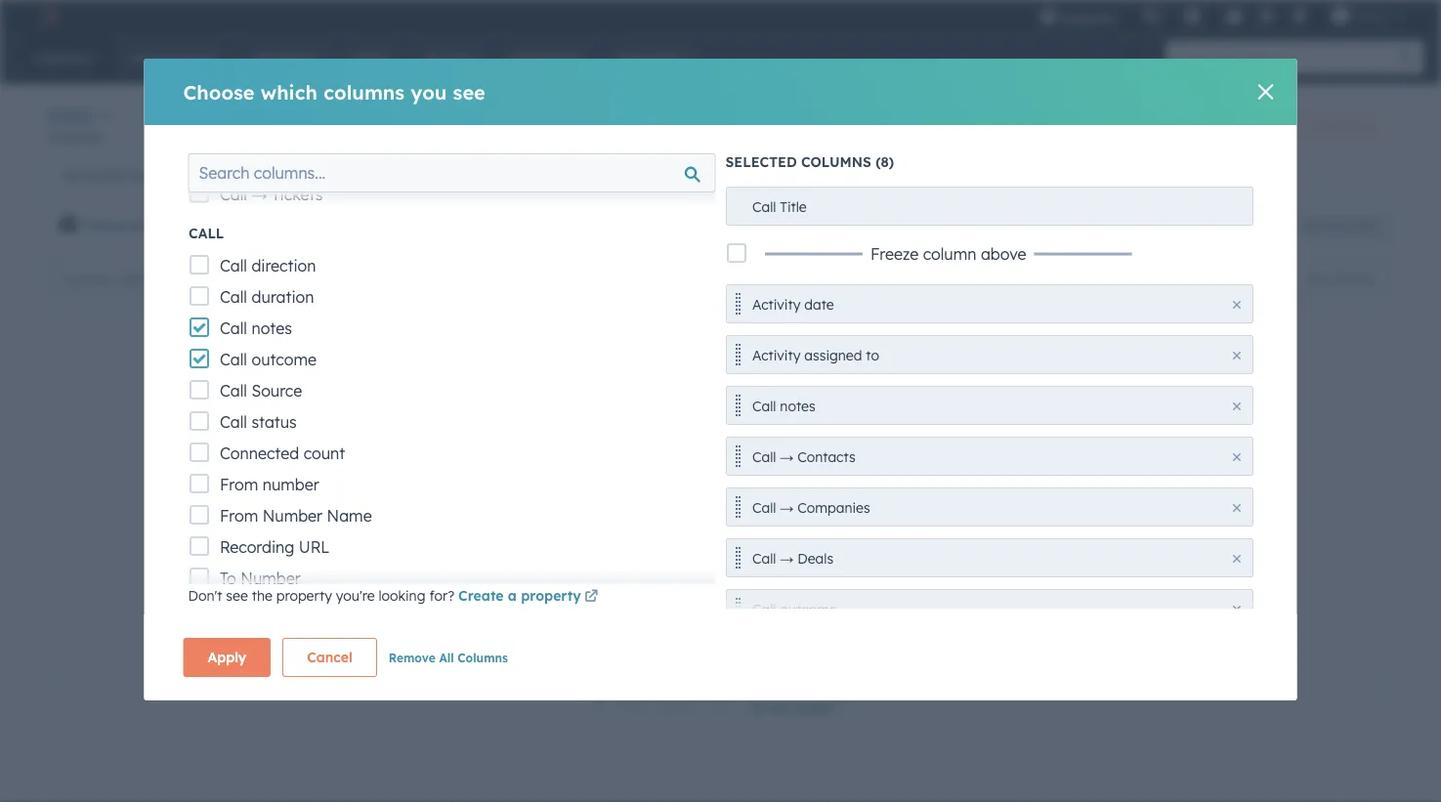 Task type: vqa. For each thing, say whether or not it's contained in the screenshot.
Transcript available
yes



Task type: describe. For each thing, give the bounding box(es) containing it.
funky button
[[1320, 0, 1416, 31]]

remove
[[389, 650, 435, 665]]

2 horizontal spatial a
[[578, 442, 586, 459]]

call analytics
[[1304, 118, 1378, 133]]

settings image
[[1258, 8, 1275, 26]]

0
[[47, 129, 55, 144]]

to number
[[219, 569, 300, 588]]

call up search call name or notes 'search box' at the left top of the page
[[188, 224, 224, 241]]

the inside choose which columns you see dialog
[[252, 586, 272, 604]]

call up call → contacts at bottom
[[752, 397, 776, 414]]

calls banner
[[47, 102, 1394, 155]]

assigned
[[804, 346, 862, 363]]

few
[[590, 442, 613, 459]]

create
[[458, 586, 504, 604]]

funky town image
[[1332, 7, 1349, 24]]

marketplaces image
[[1184, 9, 1202, 26]]

help image
[[1225, 9, 1243, 26]]

connected count
[[219, 444, 345, 463]]

recorded
[[63, 167, 124, 184]]

save view
[[1322, 218, 1378, 233]]

deals
[[797, 550, 833, 567]]

columns inside choose which columns you see dialog
[[324, 80, 405, 104]]

call down call → deals
[[752, 600, 776, 617]]

1 property from the left
[[276, 586, 332, 604]]

edit columns
[[1306, 272, 1377, 286]]

column
[[922, 244, 976, 263]]

from number name
[[219, 506, 371, 526]]

link opens in a new window image
[[585, 590, 598, 604]]

transcript available
[[84, 217, 221, 234]]

call → contacts
[[752, 448, 855, 465]]

notifications image
[[1291, 9, 1308, 26]]

calls
[[47, 104, 94, 128]]

you're
[[336, 586, 375, 604]]

cancel
[[307, 649, 352, 666]]

above
[[980, 244, 1026, 263]]

call analytics link
[[1287, 110, 1394, 141]]

25 per page
[[751, 698, 833, 715]]

close image for activity assigned to
[[1233, 351, 1240, 359]]

prev button
[[582, 694, 657, 720]]

call up call → deals
[[752, 499, 776, 516]]

notifications button
[[1283, 0, 1316, 31]]

call status
[[219, 412, 296, 432]]

0 vertical spatial call notes
[[219, 319, 292, 338]]

a inside 'link'
[[508, 586, 517, 604]]

calling icon button
[[1135, 3, 1168, 29]]

call inside 'link'
[[1304, 118, 1324, 133]]

(2)
[[832, 217, 850, 234]]

save
[[1322, 218, 1349, 233]]

recorded calls
[[63, 167, 156, 184]]

choose
[[183, 80, 255, 104]]

link opens in a new window image
[[585, 585, 598, 608]]

number for to
[[240, 569, 300, 588]]

you
[[411, 80, 447, 104]]

to inside button
[[865, 346, 879, 363]]

to inside expecting to see a new item? try again in a few seconds as the system catches up.
[[374, 442, 387, 459]]

activity assigned to
[[752, 346, 879, 363]]

call up call source
[[219, 350, 247, 369]]

import
[[1220, 118, 1259, 133]]

menu containing funky
[[1026, 0, 1418, 31]]

recording
[[219, 537, 294, 557]]

call → deals button
[[725, 538, 1253, 577]]

duration
[[251, 287, 314, 307]]

→ for companies
[[780, 499, 793, 516]]

apply
[[208, 649, 246, 666]]

up.
[[410, 465, 429, 482]]

don't see the property you're looking for?
[[188, 586, 458, 604]]

0 horizontal spatial a
[[417, 442, 426, 459]]

page
[[798, 698, 833, 715]]

transcript
[[84, 217, 153, 234]]

tickets
[[271, 184, 322, 204]]

freeze column above
[[870, 244, 1026, 263]]

export button
[[1219, 266, 1282, 292]]

call → contacts button
[[725, 436, 1253, 475]]

edit columns button
[[1293, 266, 1389, 292]]

in
[[562, 442, 574, 459]]

activity for activity assigned to
[[752, 346, 800, 363]]

number for from
[[262, 506, 322, 526]]

connected
[[219, 444, 299, 463]]

help button
[[1217, 0, 1250, 31]]

all for remove
[[439, 650, 454, 665]]

close image for call → companies
[[1233, 504, 1240, 511]]

selected columns (8)
[[725, 153, 894, 170]]

(8)
[[876, 153, 894, 170]]

call inside button
[[752, 550, 776, 567]]

remove all columns button
[[389, 646, 508, 669]]

for?
[[429, 586, 455, 604]]

view
[[1353, 218, 1378, 233]]

funky
[[1353, 7, 1386, 23]]

number
[[262, 475, 319, 494]]

no matches for the current filters.
[[306, 399, 639, 423]]

0 vertical spatial notes
[[251, 319, 292, 338]]

choose which columns you see dialog
[[144, 0, 1297, 749]]

no
[[306, 399, 334, 423]]

25 per page button
[[738, 687, 859, 726]]

cancel button
[[282, 638, 377, 677]]

create a property
[[458, 586, 581, 604]]

clear all
[[876, 217, 933, 234]]

calls
[[128, 167, 156, 184]]

to
[[219, 569, 236, 588]]

matches
[[340, 399, 423, 423]]

again
[[522, 442, 559, 459]]

call → companies
[[752, 499, 870, 516]]

call up 'call duration'
[[219, 256, 247, 276]]

advanced filters (2)
[[717, 217, 850, 234]]

Search call name or notes search field
[[52, 261, 282, 297]]

→ for deals
[[780, 550, 793, 567]]

search button
[[1390, 41, 1424, 74]]

date
[[804, 296, 834, 313]]

call down 'call duration'
[[219, 319, 247, 338]]

call direction
[[219, 256, 316, 276]]



Task type: locate. For each thing, give the bounding box(es) containing it.
call up available
[[219, 184, 247, 204]]

0 vertical spatial all
[[916, 217, 933, 234]]

close image inside call → contacts button
[[1233, 453, 1240, 461]]

1 vertical spatial call outcome
[[752, 600, 836, 617]]

columns left the (8)
[[801, 153, 871, 170]]

call → deals
[[752, 550, 833, 567]]

close image
[[1233, 300, 1240, 308], [1233, 402, 1240, 410], [1233, 453, 1240, 461], [1233, 504, 1240, 511], [1233, 605, 1240, 613]]

freeze
[[870, 244, 918, 263]]

activity down activity date
[[752, 346, 800, 363]]

0 vertical spatial columns
[[801, 153, 871, 170]]

analytics
[[1328, 118, 1378, 133]]

close image inside activity assigned to button
[[1233, 351, 1240, 359]]

search image
[[1400, 51, 1414, 64]]

for
[[429, 399, 457, 423]]

activity left date
[[752, 296, 800, 313]]

notes inside button
[[780, 397, 815, 414]]

1 horizontal spatial to
[[865, 346, 879, 363]]

0 vertical spatial call outcome
[[219, 350, 316, 369]]

call outcome
[[219, 350, 316, 369], [752, 600, 836, 617]]

close image for call → contacts
[[1233, 453, 1240, 461]]

close image for activity date
[[1233, 300, 1240, 308]]

item?
[[459, 442, 495, 459]]

number down number in the bottom of the page
[[262, 506, 322, 526]]

direction
[[251, 256, 316, 276]]

a
[[417, 442, 426, 459], [578, 442, 586, 459], [508, 586, 517, 604]]

2 property from the left
[[521, 586, 581, 604]]

Search columns... search field
[[188, 153, 716, 192]]

hubspot image
[[35, 4, 59, 27]]

close image inside the call → deals button
[[1233, 554, 1240, 562]]

5 close image from the top
[[1233, 605, 1240, 613]]

the right for
[[463, 399, 494, 423]]

notes down 'call duration'
[[251, 319, 292, 338]]

property inside 'link'
[[521, 586, 581, 604]]

4 close image from the top
[[1233, 504, 1240, 511]]

call left contacts
[[752, 448, 776, 465]]

close image for call outcome
[[1233, 605, 1240, 613]]

call → companies button
[[725, 487, 1253, 526]]

a right "in"
[[578, 442, 586, 459]]

new
[[429, 442, 455, 459]]

marketplaces button
[[1172, 0, 1213, 31]]

filters.
[[577, 399, 639, 423]]

call outcome button
[[725, 589, 1253, 628]]

call outcome down call → deals
[[752, 600, 836, 617]]

call up connected
[[219, 412, 247, 432]]

call notes button
[[725, 385, 1253, 425]]

close image inside call notes button
[[1233, 402, 1240, 410]]

1 horizontal spatial outcome
[[780, 600, 836, 617]]

all inside button
[[916, 217, 933, 234]]

2 vertical spatial close image
[[1233, 554, 1240, 562]]

0 vertical spatial number
[[262, 506, 322, 526]]

call
[[1304, 118, 1324, 133], [219, 184, 247, 204], [752, 198, 776, 215], [188, 224, 224, 241], [219, 256, 247, 276], [219, 287, 247, 307], [219, 319, 247, 338], [219, 350, 247, 369], [219, 381, 247, 401], [752, 397, 776, 414], [219, 412, 247, 432], [752, 448, 776, 465], [752, 499, 776, 516], [752, 550, 776, 567], [752, 600, 776, 617]]

outcome down deals
[[780, 600, 836, 617]]

1 horizontal spatial the
[[463, 399, 494, 423]]

system
[[306, 465, 352, 482]]

call left analytics
[[1304, 118, 1324, 133]]

0 horizontal spatial call outcome
[[219, 350, 316, 369]]

expecting
[[306, 442, 370, 459]]

columns right edit
[[1331, 272, 1377, 286]]

see right don't
[[226, 586, 248, 604]]

next
[[664, 698, 696, 715]]

0 horizontal spatial columns
[[324, 80, 405, 104]]

edit
[[1306, 272, 1328, 286]]

1 horizontal spatial columns
[[801, 153, 871, 170]]

looking
[[379, 586, 425, 604]]

0 vertical spatial to
[[865, 346, 879, 363]]

call title
[[752, 198, 806, 215]]

0 horizontal spatial property
[[276, 586, 332, 604]]

status
[[251, 412, 296, 432]]

property down url
[[276, 586, 332, 604]]

1 vertical spatial columns
[[1331, 272, 1377, 286]]

→ left deals
[[780, 550, 793, 567]]

columns inside the edit columns 'button'
[[1331, 272, 1377, 286]]

2 close image from the top
[[1233, 402, 1240, 410]]

0 horizontal spatial columns
[[458, 650, 508, 665]]

→ left "companies"
[[780, 499, 793, 516]]

expecting to see a new item? try again in a few seconds as the system catches up.
[[306, 442, 713, 482]]

import button
[[1203, 110, 1276, 141]]

close image
[[1258, 84, 1274, 100], [1233, 351, 1240, 359], [1233, 554, 1240, 562]]

1 vertical spatial the
[[692, 442, 713, 459]]

1 horizontal spatial call outcome
[[752, 600, 836, 617]]

recorded calls button
[[47, 155, 487, 194]]

hubspot link
[[23, 4, 73, 27]]

close image for call → deals
[[1233, 554, 1240, 562]]

0 horizontal spatial notes
[[251, 319, 292, 338]]

1 from from the top
[[219, 475, 258, 494]]

1 activity from the top
[[752, 296, 800, 313]]

1 vertical spatial number
[[240, 569, 300, 588]]

1 vertical spatial columns
[[458, 650, 508, 665]]

to up catches
[[374, 442, 387, 459]]

call notes
[[219, 319, 292, 338], [752, 397, 815, 414]]

outcome up source
[[251, 350, 316, 369]]

→ left "tickets"
[[251, 184, 267, 204]]

activity date button
[[725, 284, 1253, 323]]

property left link opens in a new window icon
[[521, 586, 581, 604]]

a right create
[[508, 586, 517, 604]]

call duration
[[219, 287, 314, 307]]

0 vertical spatial activity
[[752, 296, 800, 313]]

2 vertical spatial the
[[252, 586, 272, 604]]

name
[[326, 506, 371, 526]]

records
[[58, 129, 102, 144]]

0 vertical spatial the
[[463, 399, 494, 423]]

number down recording url
[[240, 569, 300, 588]]

activity for activity date
[[752, 296, 800, 313]]

columns inside "button"
[[458, 650, 508, 665]]

1 vertical spatial all
[[439, 650, 454, 665]]

available
[[158, 217, 221, 234]]

1 horizontal spatial columns
[[1331, 272, 1377, 286]]

2 horizontal spatial see
[[453, 80, 485, 104]]

0 horizontal spatial all
[[439, 650, 454, 665]]

outcome inside button
[[780, 600, 836, 617]]

2 from from the top
[[219, 506, 258, 526]]

per
[[771, 698, 794, 715]]

as
[[673, 442, 688, 459]]

advanced
[[717, 217, 784, 234]]

the right to
[[252, 586, 272, 604]]

→ inside button
[[780, 550, 793, 567]]

close image inside call → companies button
[[1233, 504, 1240, 511]]

call left deals
[[752, 550, 776, 567]]

selected
[[725, 153, 797, 170]]

1 vertical spatial from
[[219, 506, 258, 526]]

1 vertical spatial call notes
[[752, 397, 815, 414]]

call up advanced
[[752, 198, 776, 215]]

close image inside call outcome button
[[1233, 605, 1240, 613]]

menu
[[1026, 0, 1418, 31]]

columns left you
[[324, 80, 405, 104]]

call up call status
[[219, 381, 247, 401]]

1 horizontal spatial a
[[508, 586, 517, 604]]

contacts
[[797, 448, 855, 465]]

upgrade image
[[1039, 9, 1057, 26]]

all right clear
[[916, 217, 933, 234]]

1 vertical spatial activity
[[752, 346, 800, 363]]

25
[[751, 698, 766, 715]]

1 horizontal spatial call notes
[[752, 397, 815, 414]]

all inside "button"
[[439, 650, 454, 665]]

0 vertical spatial outcome
[[251, 350, 316, 369]]

→ for contacts
[[780, 448, 793, 465]]

settings link
[[1254, 5, 1279, 26]]

call notes up call → contacts at bottom
[[752, 397, 815, 414]]

from
[[219, 475, 258, 494], [219, 506, 258, 526]]

seconds
[[617, 442, 670, 459]]

to right assigned
[[865, 346, 879, 363]]

count
[[303, 444, 345, 463]]

→ left contacts
[[780, 448, 793, 465]]

activity assigned to button
[[725, 335, 1253, 374]]

url
[[298, 537, 329, 557]]

all for clear
[[916, 217, 933, 234]]

call source
[[219, 381, 302, 401]]

2 horizontal spatial the
[[692, 442, 713, 459]]

from down connected
[[219, 475, 258, 494]]

transcript available button
[[79, 206, 227, 245]]

all
[[916, 217, 933, 234], [439, 650, 454, 665]]

recording url
[[219, 537, 329, 557]]

current
[[500, 399, 571, 423]]

pagination navigation
[[582, 694, 738, 720]]

catches
[[356, 465, 406, 482]]

3 close image from the top
[[1233, 453, 1240, 461]]

remove all columns
[[389, 650, 508, 665]]

upgrade
[[1061, 9, 1116, 25]]

call down call direction
[[219, 287, 247, 307]]

1 horizontal spatial notes
[[780, 397, 815, 414]]

see right you
[[453, 80, 485, 104]]

columns down create
[[458, 650, 508, 665]]

number
[[262, 506, 322, 526], [240, 569, 300, 588]]

call outcome up call source
[[219, 350, 316, 369]]

companies
[[797, 499, 870, 516]]

clear all button
[[863, 206, 946, 245]]

0 horizontal spatial see
[[226, 586, 248, 604]]

call notes down 'call duration'
[[219, 319, 292, 338]]

all right 'remove'
[[439, 650, 454, 665]]

2 activity from the top
[[752, 346, 800, 363]]

filters
[[788, 217, 828, 234]]

close image inside activity date button
[[1233, 300, 1240, 308]]

1 vertical spatial close image
[[1233, 351, 1240, 359]]

call outcome inside call outcome button
[[752, 600, 836, 617]]

from for from number name
[[219, 506, 258, 526]]

try
[[499, 442, 518, 459]]

calls button
[[47, 102, 112, 130]]

from up recording
[[219, 506, 258, 526]]

close image for call notes
[[1233, 402, 1240, 410]]

next button
[[657, 694, 738, 720]]

0 horizontal spatial the
[[252, 586, 272, 604]]

0 vertical spatial columns
[[324, 80, 405, 104]]

apply button
[[183, 638, 271, 677]]

2 vertical spatial see
[[226, 586, 248, 604]]

from for from number
[[219, 475, 258, 494]]

choose which columns you see
[[183, 80, 485, 104]]

save view button
[[1288, 210, 1394, 241]]

0 horizontal spatial outcome
[[251, 350, 316, 369]]

call → tickets
[[219, 184, 322, 204]]

1 horizontal spatial all
[[916, 217, 933, 234]]

calling icon image
[[1143, 8, 1161, 25]]

see up up.
[[391, 442, 413, 459]]

don't
[[188, 586, 222, 604]]

Search HubSpot search field
[[1167, 41, 1406, 74]]

1 vertical spatial outcome
[[780, 600, 836, 617]]

notes up call → contacts at bottom
[[780, 397, 815, 414]]

→ for tickets
[[251, 184, 267, 204]]

1 vertical spatial to
[[374, 442, 387, 459]]

1 horizontal spatial property
[[521, 586, 581, 604]]

menu item
[[1129, 0, 1133, 31]]

see inside expecting to see a new item? try again in a few seconds as the system catches up.
[[391, 442, 413, 459]]

0 vertical spatial from
[[219, 475, 258, 494]]

property
[[276, 586, 332, 604], [521, 586, 581, 604]]

1 vertical spatial notes
[[780, 397, 815, 414]]

0 horizontal spatial to
[[374, 442, 387, 459]]

0 vertical spatial close image
[[1258, 84, 1274, 100]]

0 horizontal spatial call notes
[[219, 319, 292, 338]]

0 vertical spatial see
[[453, 80, 485, 104]]

a left 'new'
[[417, 442, 426, 459]]

source
[[251, 381, 302, 401]]

the inside expecting to see a new item? try again in a few seconds as the system catches up.
[[692, 442, 713, 459]]

the right "as"
[[692, 442, 713, 459]]

see
[[453, 80, 485, 104], [391, 442, 413, 459], [226, 586, 248, 604]]

close image for choose which columns you see
[[1258, 84, 1274, 100]]

clear
[[876, 217, 912, 234]]

call notes inside call notes button
[[752, 397, 815, 414]]

1 horizontal spatial see
[[391, 442, 413, 459]]

export
[[1232, 272, 1269, 286]]

1 close image from the top
[[1233, 300, 1240, 308]]

1 vertical spatial see
[[391, 442, 413, 459]]



